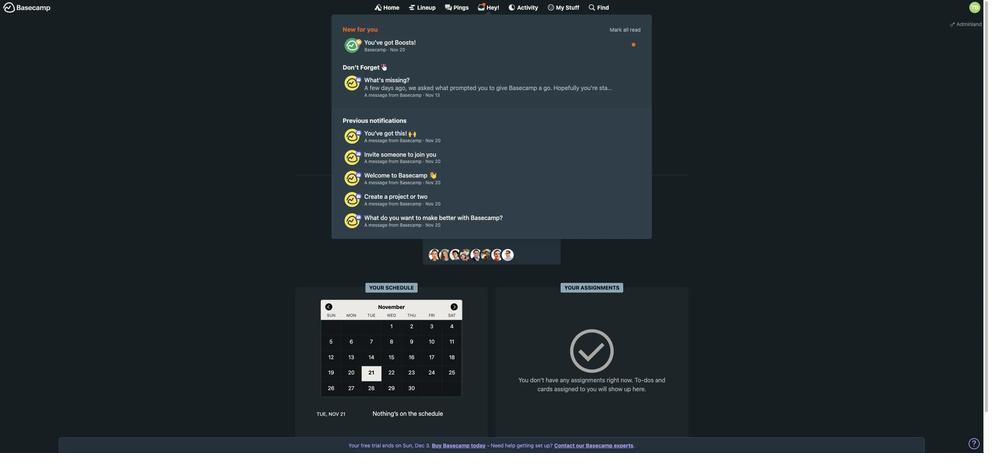 Task type: describe. For each thing, give the bounding box(es) containing it.
our
[[576, 443, 585, 449]]

hey!
[[487, 4, 500, 11]]

jared davis image
[[450, 249, 462, 261]]

with inside what do you want to make better with basecamp? a message from basecamp nov 20
[[458, 215, 469, 221]]

new
[[343, 26, 356, 33]]

1 a from the top
[[364, 92, 368, 98]]

tue, nov 21
[[317, 412, 345, 417]]

from inside what do you want to make better with basecamp? a message from basecamp nov 20
[[389, 222, 399, 228]]

victor cooper image
[[502, 249, 514, 261]]

nov 20 element for 👋
[[426, 180, 441, 186]]

onboarding image for you've got this! 🙌
[[356, 130, 362, 136]]

activity
[[517, 4, 538, 11]]

you've got boosts! basecamp nov 20
[[364, 39, 416, 53]]

onboarding image for what's missing?
[[356, 77, 362, 83]]

up?
[[544, 443, 553, 449]]

what's
[[364, 77, 384, 84]]

fri
[[429, 313, 435, 318]]

mark
[[610, 26, 622, 33]]

nov 20 element for 🙌
[[426, 138, 441, 143]]

to inside 'invite someone to join you a message from basecamp nov 20'
[[408, 151, 414, 158]]

missing?
[[386, 77, 410, 84]]

switch accounts image
[[3, 2, 51, 13]]

to inside "welcome to basecamp 👋 a message from basecamp nov 20"
[[392, 172, 397, 179]]

message inside 'invite someone to join you a message from basecamp nov 20'
[[369, 159, 388, 165]]

ltd
[[520, 86, 530, 91]]

onboarding image for welcome to basecamp 👋
[[356, 172, 362, 178]]

cards
[[538, 386, 553, 393]]

hey! button
[[478, 3, 500, 11]]

up inside quickly get up to speed with everything basecamp
[[391, 95, 398, 102]]

you don't have any assignments right now. to‑dos and cards assigned to you will show up here.
[[519, 377, 666, 393]]

contact
[[554, 443, 575, 449]]

from inside you've got this! 🙌 a message from basecamp nov 20
[[389, 138, 399, 143]]

nov 20 element for basecamp
[[390, 47, 405, 53]]

a up around
[[503, 220, 506, 227]]

basecamp inside what do you want to make better with basecamp? a message from basecamp nov 20
[[400, 222, 422, 228]]

you inside 'invite someone to join you a message from basecamp nov 20'
[[426, 151, 436, 158]]

basecamp down 'invite someone to join you a message from basecamp nov 20'
[[399, 172, 428, 179]]

basecamp inside you've got this! 🙌 a message from basecamp nov 20
[[400, 138, 422, 143]]

20 inside what do you want to make better with basecamp? a message from basecamp nov 20
[[435, 222, 441, 228]]

you inside what do you want to make better with basecamp? a message from basecamp nov 20
[[389, 215, 399, 221]]

basecamp image for what do you want to make better with basecamp?
[[345, 214, 360, 228]]

don't forget
[[343, 64, 381, 71]]

do
[[381, 215, 388, 221]]

adminland link
[[949, 19, 984, 29]]

up inside you don't have any assignments right now. to‑dos and cards assigned to you will show up here.
[[624, 386, 631, 393]]

my stuff button
[[547, 4, 580, 11]]

assignments
[[571, 377, 605, 384]]

with inside quickly get up to speed with everything basecamp
[[424, 95, 436, 102]]

turtle ltd
[[500, 86, 530, 91]]

basecamp down missing?
[[400, 92, 422, 98]]

welcome to basecamp 👋 a message from basecamp nov 20
[[364, 172, 441, 186]]

schedule
[[419, 411, 443, 417]]

will
[[598, 386, 607, 393]]

message inside "welcome to basecamp 👋 a message from basecamp nov 20"
[[369, 180, 388, 186]]

tim burton image
[[970, 2, 981, 13]]

a right the is
[[457, 212, 461, 219]]

and inside '👋 this is a sample project to showcase how we use basecamp to make a podcast called rework. take a look around and explore!'
[[510, 228, 520, 234]]

nov 13 element
[[426, 92, 440, 98]]

turtle
[[500, 86, 519, 91]]

have
[[546, 377, 559, 384]]

nov inside you've got this! 🙌 a message from basecamp nov 20
[[426, 138, 434, 143]]

a inside create a project or two a message from basecamp nov 20
[[364, 201, 368, 207]]

project inside create a project or two a message from basecamp nov 20
[[389, 193, 409, 200]]

a inside what do you want to make better with basecamp? a message from basecamp nov 20
[[364, 222, 368, 228]]

basecamp inside quickly get up to speed with everything basecamp
[[359, 103, 387, 109]]

message inside you've got this! 🙌 a message from basecamp nov 20
[[369, 138, 388, 143]]

invite
[[364, 151, 380, 158]]

boosts!
[[395, 39, 416, 46]]

20 inside you've got this! 🙌 a message from basecamp nov 20
[[435, 138, 441, 143]]

you've got this! 🙌 a message from basecamp nov 20
[[364, 130, 441, 143]]

josh fiske image
[[471, 249, 483, 261]]

your for your assignments
[[565, 285, 580, 291]]

getting
[[517, 443, 534, 449]]

sun,
[[403, 443, 414, 449]]

tim burton image
[[358, 140, 370, 152]]

wed
[[387, 313, 396, 318]]

nothing's
[[373, 411, 399, 417]]

a message from basecamp nov 13
[[364, 92, 440, 98]]

free
[[361, 443, 371, 449]]

annie bryan image
[[429, 249, 441, 261]]

the
[[408, 411, 417, 417]]

basecamp image for create a project or two
[[345, 192, 360, 207]]

create
[[364, 193, 383, 200]]

mark all read button
[[610, 26, 641, 34]]

around
[[489, 228, 508, 234]]

your assignments
[[565, 285, 620, 291]]

a inside 'invite someone to join you a message from basecamp nov 20'
[[364, 159, 368, 165]]

new for you
[[343, 26, 378, 33]]

thu
[[408, 313, 416, 318]]

today
[[471, 443, 486, 449]]

and inside you don't have any assignments right now. to‑dos and cards assigned to you will show up here.
[[656, 377, 666, 384]]

better
[[439, 215, 456, 221]]

from inside "welcome to basecamp 👋 a message from basecamp nov 20"
[[389, 180, 399, 186]]

for
[[357, 26, 366, 33]]

to inside quickly get up to speed with everything basecamp
[[399, 95, 405, 102]]

to inside you don't have any assignments right now. to‑dos and cards assigned to you will show up here.
[[580, 386, 586, 393]]

two
[[418, 193, 428, 200]]

read
[[630, 26, 641, 33]]

13
[[435, 92, 440, 98]]

•
[[487, 443, 490, 449]]

nov inside what do you want to make better with basecamp? a message from basecamp nov 20
[[426, 222, 434, 228]]

what
[[364, 215, 379, 221]]

lineup
[[417, 4, 436, 11]]

sample
[[462, 212, 482, 219]]

you inside you don't have any assignments right now. to‑dos and cards assigned to you will show up here.
[[587, 386, 597, 393]]

previous notifications
[[343, 117, 407, 124]]

basecamp?
[[471, 215, 503, 221]]

onboarding image for what do you want to make better with basecamp?
[[356, 215, 362, 221]]

sun
[[327, 313, 336, 318]]

a left the 'look'
[[472, 228, 475, 234]]

how
[[539, 212, 550, 219]]

mark all read
[[610, 26, 641, 33]]

👋 inside '👋 this is a sample project to showcase how we use basecamp to make a podcast called rework. take a look around and explore!'
[[430, 212, 437, 219]]

this
[[439, 212, 450, 219]]

basecamp inside 'invite someone to join you a message from basecamp nov 20'
[[400, 159, 422, 165]]

20 inside "welcome to basecamp 👋 a message from basecamp nov 20"
[[435, 180, 441, 186]]

basecamp right the 'buy'
[[443, 443, 470, 449]]

activity link
[[508, 4, 538, 11]]

don't
[[343, 64, 359, 71]]



Task type: vqa. For each thing, say whether or not it's contained in the screenshot.
Sat
yes



Task type: locate. For each thing, give the bounding box(es) containing it.
rework.
[[430, 228, 456, 234]]

basecamp image for invite someone to join you
[[345, 150, 360, 165]]

basecamp image down basecamp icon
[[345, 192, 360, 207]]

take
[[458, 228, 470, 234]]

message down invite
[[369, 159, 388, 165]]

1 horizontal spatial make
[[487, 220, 501, 227]]

contact our basecamp experts link
[[554, 443, 634, 449]]

trial
[[372, 443, 381, 449]]

on left the the
[[400, 411, 407, 417]]

november
[[378, 304, 405, 310]]

to‑dos
[[635, 377, 654, 384]]

got for boosts!
[[384, 39, 394, 46]]

buy
[[432, 443, 442, 449]]

pings
[[454, 4, 469, 11]]

to right 'welcome'
[[392, 172, 397, 179]]

4 onboarding image from the top
[[356, 193, 362, 199]]

a up invite
[[364, 138, 368, 143]]

quickly get up to speed with everything basecamp
[[359, 95, 466, 109]]

message inside create a project or two a message from basecamp nov 20
[[369, 201, 388, 207]]

basecamp image for what's missing?
[[345, 76, 360, 91]]

👋 this is a sample project to showcase how we use basecamp to make a podcast called rework. take a look around and explore!
[[430, 212, 550, 234]]

a down 'welcome'
[[364, 180, 368, 186]]

2 got from the top
[[384, 130, 394, 137]]

quickly get up to speed with everything basecamp link
[[352, 78, 490, 155]]

up right get
[[391, 95, 398, 102]]

4 basecamp image from the top
[[345, 150, 360, 165]]

6 basecamp image from the top
[[345, 214, 360, 228]]

tue,
[[317, 412, 327, 417]]

dec
[[415, 443, 425, 449]]

your free trial ends on sun, dec  3. buy basecamp today • need help getting set up? contact our basecamp experts .
[[349, 443, 635, 449]]

basecamp inside you've got boosts! basecamp nov 20
[[364, 47, 386, 53]]

👋 inside "welcome to basecamp 👋 a message from basecamp nov 20"
[[429, 172, 437, 179]]

5 a from the top
[[364, 201, 368, 207]]

now.
[[621, 377, 633, 384]]

this!
[[395, 130, 407, 137]]

previous
[[343, 117, 368, 124]]

1 message from the top
[[369, 92, 388, 98]]

1 you've from the top
[[364, 39, 383, 46]]

onboarding image
[[356, 77, 362, 83], [356, 215, 362, 221]]

experts
[[614, 443, 634, 449]]

1 horizontal spatial your
[[369, 285, 384, 291]]

podcast
[[508, 220, 530, 227]]

20 inside you've got boosts! basecamp nov 20
[[400, 47, 405, 53]]

speed
[[406, 95, 423, 102]]

mon
[[347, 313, 356, 318]]

help
[[505, 443, 516, 449]]

1 onboarding image from the top
[[356, 77, 362, 83]]

up down now.
[[624, 386, 631, 393]]

got inside you've got boosts! basecamp nov 20
[[384, 39, 394, 46]]

basecamp inside create a project or two a message from basecamp nov 20
[[400, 201, 422, 207]]

basecamp image left what
[[345, 214, 360, 228]]

2 you've from the top
[[364, 130, 383, 137]]

with
[[424, 95, 436, 102], [458, 215, 469, 221]]

onboarding image left create
[[356, 193, 362, 199]]

get
[[380, 95, 389, 102]]

and right to‑dos at the right bottom of the page
[[656, 377, 666, 384]]

0 vertical spatial with
[[424, 95, 436, 102]]

basecamp image for you've got boosts!
[[345, 38, 360, 53]]

everything
[[437, 95, 466, 102]]

basecamp inside '👋 this is a sample project to showcase how we use basecamp to make a podcast called rework. take a look around and explore!'
[[450, 220, 478, 227]]

message up invite
[[369, 138, 388, 143]]

3 basecamp image from the top
[[345, 129, 360, 144]]

onboarding image left invite
[[356, 151, 362, 157]]

0 vertical spatial got
[[384, 39, 394, 46]]

3 onboarding image from the top
[[356, 172, 362, 178]]

to left speed
[[399, 95, 405, 102]]

create a project or two a message from basecamp nov 20
[[364, 193, 441, 207]]

here.
[[633, 386, 647, 393]]

from inside create a project or two a message from basecamp nov 20
[[389, 201, 399, 207]]

forget
[[360, 64, 380, 71]]

right
[[607, 377, 619, 384]]

5 basecamp image from the top
[[345, 192, 360, 207]]

you right do
[[389, 215, 399, 221]]

basecamp image down don't
[[345, 76, 360, 91]]

project inside '👋 this is a sample project to showcase how we use basecamp to make a podcast called rework. take a look around and explore!'
[[483, 212, 502, 219]]

notifications
[[370, 117, 407, 124]]

nov inside you've got boosts! basecamp nov 20
[[390, 47, 399, 53]]

1 vertical spatial on
[[396, 443, 402, 449]]

a down what's on the left top
[[364, 92, 368, 98]]

nov 20 element
[[390, 47, 405, 53], [426, 138, 441, 143], [426, 159, 441, 165], [426, 180, 441, 186], [426, 201, 441, 207], [426, 222, 441, 228]]

got inside you've got this! 🙌 a message from basecamp nov 20
[[384, 130, 394, 137]]

5 message from the top
[[369, 201, 388, 207]]

show
[[609, 386, 623, 393]]

a
[[384, 193, 388, 200], [457, 212, 461, 219], [503, 220, 506, 227], [472, 228, 475, 234]]

with right speed
[[424, 95, 436, 102]]

basecamp down want
[[400, 222, 422, 228]]

someone
[[381, 151, 406, 158]]

4 from from the top
[[389, 180, 399, 186]]

basecamp image for you've got this! 🙌
[[345, 129, 360, 144]]

from inside 'invite someone to join you a message from basecamp nov 20'
[[389, 159, 399, 165]]

onboarding image down the previous
[[356, 130, 362, 136]]

project
[[389, 193, 409, 200], [483, 212, 502, 219]]

sat
[[448, 313, 456, 318]]

3 a from the top
[[364, 159, 368, 165]]

a inside you've got this! 🙌 a message from basecamp nov 20
[[364, 138, 368, 143]]

message down 'welcome'
[[369, 180, 388, 186]]

1 vertical spatial with
[[458, 215, 469, 221]]

use
[[439, 220, 448, 227]]

message down what's on the left top
[[369, 92, 388, 98]]

onboarding image
[[356, 130, 362, 136], [356, 151, 362, 157], [356, 172, 362, 178], [356, 193, 362, 199]]

0 vertical spatial 👋
[[429, 172, 437, 179]]

1 vertical spatial you've
[[364, 130, 383, 137]]

you've for you've got boosts!
[[364, 39, 383, 46]]

21
[[340, 412, 345, 417]]

pings button
[[445, 4, 469, 11]]

1 vertical spatial onboarding image
[[356, 215, 362, 221]]

a down what
[[364, 222, 368, 228]]

2 message from the top
[[369, 138, 388, 143]]

20 inside create a project or two a message from basecamp nov 20
[[435, 201, 441, 207]]

is
[[452, 212, 456, 219]]

lineup link
[[409, 4, 436, 11]]

nothing's on the schedule
[[373, 411, 443, 417]]

basecamp up "or"
[[400, 180, 422, 186]]

1 vertical spatial project
[[483, 212, 502, 219]]

make left this at the left
[[423, 215, 438, 221]]

a
[[364, 92, 368, 98], [364, 138, 368, 143], [364, 159, 368, 165], [364, 180, 368, 186], [364, 201, 368, 207], [364, 222, 368, 228]]

message inside what do you want to make better with basecamp? a message from basecamp nov 20
[[369, 222, 388, 228]]

sample
[[430, 195, 449, 201]]

explore!
[[521, 228, 543, 234]]

what do you want to make better with basecamp? a message from basecamp nov 20
[[364, 215, 503, 228]]

got left this!
[[384, 130, 394, 137]]

a down invite
[[364, 159, 368, 165]]

to inside what do you want to make better with basecamp? a message from basecamp nov 20
[[416, 215, 421, 221]]

2 from from the top
[[389, 138, 399, 143]]

0 horizontal spatial up
[[391, 95, 398, 102]]

want
[[401, 215, 414, 221]]

message down create
[[369, 201, 388, 207]]

basecamp down quickly
[[359, 103, 387, 109]]

nov 20 element for join
[[426, 159, 441, 165]]

you've inside you've got boosts! basecamp nov 20
[[364, 39, 383, 46]]

nov inside create a project or two a message from basecamp nov 20
[[426, 201, 434, 207]]

3 from from the top
[[389, 159, 399, 165]]

0 horizontal spatial and
[[510, 228, 520, 234]]

1 got from the top
[[384, 39, 394, 46]]

stuff
[[566, 4, 580, 11]]

0 vertical spatial on
[[400, 411, 407, 417]]

1 onboarding image from the top
[[356, 130, 362, 136]]

with right the is
[[458, 215, 469, 221]]

your for your schedule
[[369, 285, 384, 291]]

my
[[556, 4, 564, 11]]

nov 20 element for want
[[426, 222, 441, 228]]

basecamp up forget
[[364, 47, 386, 53]]

nov
[[390, 47, 399, 53], [426, 92, 434, 98], [426, 138, 434, 143], [426, 159, 434, 165], [426, 180, 434, 186], [426, 201, 434, 207], [426, 222, 434, 228], [329, 412, 339, 417]]

4 message from the top
[[369, 180, 388, 186]]

basecamp image down the previous
[[345, 129, 360, 144]]

onboarding image down don't forget
[[356, 77, 362, 83]]

basecamp image
[[345, 38, 360, 53], [345, 76, 360, 91], [345, 129, 360, 144], [345, 150, 360, 165], [345, 192, 360, 207], [345, 214, 360, 228]]

basecamp down join
[[400, 159, 422, 165]]

assigned
[[554, 386, 579, 393]]

you've
[[364, 39, 383, 46], [364, 130, 383, 137]]

6 from from the top
[[389, 222, 399, 228]]

up
[[391, 95, 398, 102], [624, 386, 631, 393]]

a down create
[[364, 201, 368, 207]]

and down podcast
[[510, 228, 520, 234]]

a inside create a project or two a message from basecamp nov 20
[[384, 193, 388, 200]]

to up podcast
[[504, 212, 509, 219]]

🙌
[[409, 130, 416, 137]]

0 horizontal spatial project
[[389, 193, 409, 200]]

or
[[410, 193, 416, 200]]

0 vertical spatial you've
[[364, 39, 383, 46]]

basecamp down "or"
[[400, 201, 422, 207]]

👋 up sample
[[429, 172, 437, 179]]

your left schedule
[[369, 285, 384, 291]]

from
[[389, 92, 399, 98], [389, 138, 399, 143], [389, 159, 399, 165], [389, 180, 399, 186], [389, 201, 399, 207], [389, 222, 399, 228]]

2 onboarding image from the top
[[356, 151, 362, 157]]

what's missing?
[[364, 77, 410, 84]]

make inside what do you want to make better with basecamp? a message from basecamp nov 20
[[423, 215, 438, 221]]

nov inside "welcome to basecamp 👋 a message from basecamp nov 20"
[[426, 180, 434, 186]]

my stuff
[[556, 4, 580, 11]]

ends
[[382, 443, 394, 449]]

you right join
[[426, 151, 436, 158]]

got
[[384, 39, 394, 46], [384, 130, 394, 137]]

welcome
[[364, 172, 390, 179]]

on left sun,
[[396, 443, 402, 449]]

1 vertical spatial 👋
[[430, 212, 437, 219]]

got for this!
[[384, 130, 394, 137]]

quickly
[[359, 95, 379, 102]]

0 vertical spatial project
[[389, 193, 409, 200]]

1 horizontal spatial project
[[483, 212, 502, 219]]

basecamp image left invite
[[345, 150, 360, 165]]

boostreport image
[[356, 39, 362, 45]]

we
[[430, 220, 437, 227]]

2 horizontal spatial your
[[565, 285, 580, 291]]

your left free
[[349, 443, 360, 449]]

got left boosts!
[[384, 39, 394, 46]]

adminland
[[957, 21, 982, 27]]

nov 20 element for or
[[426, 201, 441, 207]]

message down do
[[369, 222, 388, 228]]

3 message from the top
[[369, 159, 388, 165]]

basecamp
[[364, 47, 386, 53], [400, 92, 422, 98], [359, 103, 387, 109], [400, 138, 422, 143], [400, 159, 422, 165], [399, 172, 428, 179], [400, 180, 422, 186], [400, 201, 422, 207], [450, 220, 478, 227], [400, 222, 422, 228], [443, 443, 470, 449], [586, 443, 613, 449]]

project up around
[[483, 212, 502, 219]]

0 vertical spatial and
[[510, 228, 520, 234]]

you've for you've got this! 🙌
[[364, 130, 383, 137]]

1 horizontal spatial and
[[656, 377, 666, 384]]

and
[[510, 228, 520, 234], [656, 377, 666, 384]]

6 message from the top
[[369, 222, 388, 228]]

called
[[531, 220, 547, 227]]

onboarding image left 'welcome'
[[356, 172, 362, 178]]

20 inside 'invite someone to join you a message from basecamp nov 20'
[[435, 159, 441, 165]]

0 horizontal spatial make
[[423, 215, 438, 221]]

20
[[400, 47, 405, 53], [435, 138, 441, 143], [435, 159, 441, 165], [435, 180, 441, 186], [435, 201, 441, 207], [435, 222, 441, 228]]

1 horizontal spatial up
[[624, 386, 631, 393]]

you've down 'previous notifications'
[[364, 130, 383, 137]]

your schedule
[[369, 285, 414, 291]]

0 horizontal spatial with
[[424, 95, 436, 102]]

project left "or"
[[389, 193, 409, 200]]

nicole katz image
[[481, 249, 493, 261]]

basecamp right our
[[586, 443, 613, 449]]

jennifer young image
[[460, 249, 472, 261]]

2 basecamp image from the top
[[345, 76, 360, 91]]

0 horizontal spatial your
[[349, 443, 360, 449]]

1 vertical spatial up
[[624, 386, 631, 393]]

don't
[[530, 377, 544, 384]]

2 onboarding image from the top
[[356, 215, 362, 221]]

nov inside 'invite someone to join you a message from basecamp nov 20'
[[426, 159, 434, 165]]

you've right 'boostreport' icon
[[364, 39, 383, 46]]

basecamp down 🙌
[[400, 138, 422, 143]]

onboarding image for create a project or two
[[356, 193, 362, 199]]

find button
[[589, 4, 609, 11]]

basecamp up 'take'
[[450, 220, 478, 227]]

a inside "welcome to basecamp 👋 a message from basecamp nov 20"
[[364, 180, 368, 186]]

0 vertical spatial onboarding image
[[356, 77, 362, 83]]

to right want
[[416, 215, 421, 221]]

make up around
[[487, 220, 501, 227]]

invite someone to join you a message from basecamp nov 20
[[364, 151, 441, 165]]

steve marsh image
[[492, 249, 504, 261]]

assignments
[[581, 285, 620, 291]]

you right the for
[[367, 26, 378, 33]]

you've inside you've got this! 🙌 a message from basecamp nov 20
[[364, 130, 383, 137]]

6 a from the top
[[364, 222, 368, 228]]

5 from from the top
[[389, 201, 399, 207]]

make inside '👋 this is a sample project to showcase how we use basecamp to make a podcast called rework. take a look around and explore!'
[[487, 220, 501, 227]]

1 from from the top
[[389, 92, 399, 98]]

basecamp image
[[345, 171, 360, 186]]

0 vertical spatial up
[[391, 95, 398, 102]]

basecamp image down new
[[345, 38, 360, 53]]

1 basecamp image from the top
[[345, 38, 360, 53]]

.
[[634, 443, 635, 449]]

home
[[384, 4, 400, 11]]

4 a from the top
[[364, 180, 368, 186]]

cheryl walters image
[[439, 249, 451, 261]]

1 vertical spatial and
[[656, 377, 666, 384]]

to up the 'look'
[[480, 220, 485, 227]]

2 a from the top
[[364, 138, 368, 143]]

to down assignments
[[580, 386, 586, 393]]

onboarding image left what
[[356, 215, 362, 221]]

👋 up we
[[430, 212, 437, 219]]

you down assignments
[[587, 386, 597, 393]]

onboarding image for invite someone to join you
[[356, 151, 362, 157]]

your left assignments
[[565, 285, 580, 291]]

1 vertical spatial got
[[384, 130, 394, 137]]

join
[[415, 151, 425, 158]]

find
[[598, 4, 609, 11]]

to left join
[[408, 151, 414, 158]]

main element
[[0, 0, 984, 239]]

a right create
[[384, 193, 388, 200]]

1 horizontal spatial with
[[458, 215, 469, 221]]



